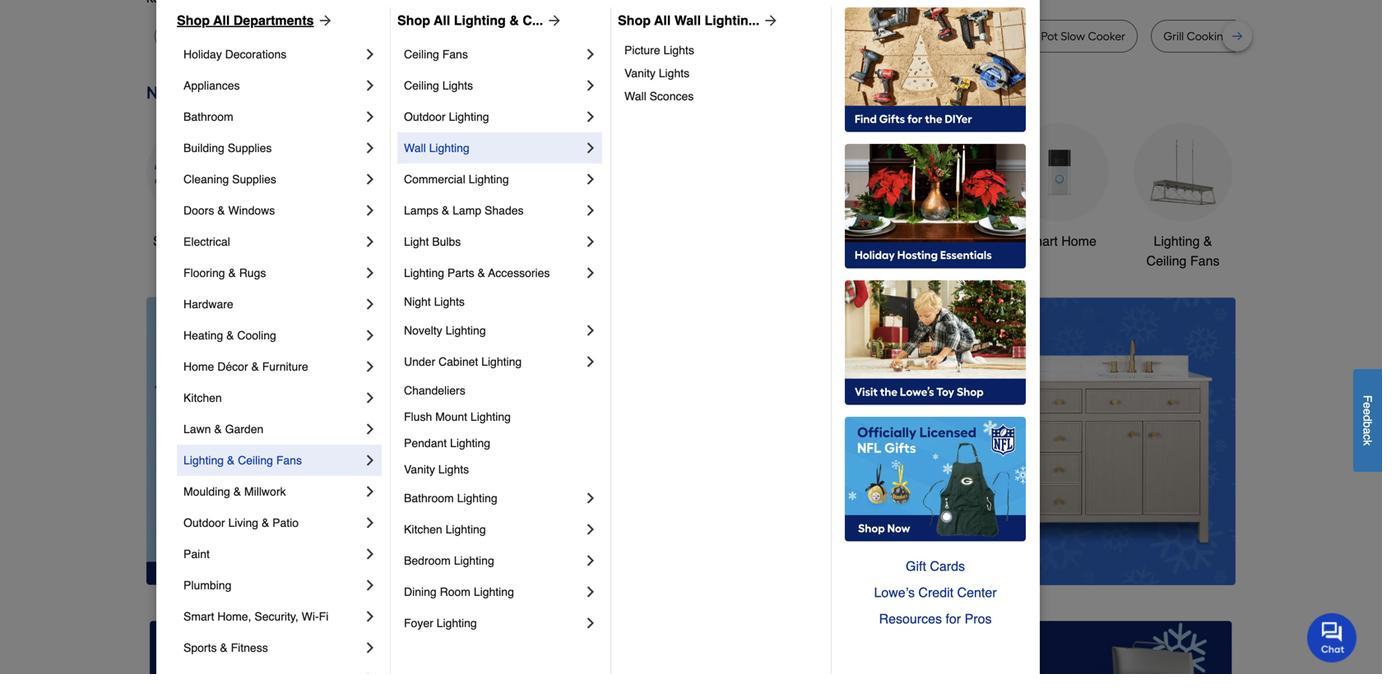 Task type: vqa. For each thing, say whether or not it's contained in the screenshot.
Fully within the Arcadia 18-in W x 35-in H x 23.75- in D White Laminate Door and Drawer Base Fully Assembled Cabinet (Recessed Panel Shaker Door Style)
no



Task type: locate. For each thing, give the bounding box(es) containing it.
shop
[[177, 13, 210, 28], [397, 13, 430, 28], [618, 13, 651, 28]]

0 vertical spatial supplies
[[228, 142, 272, 155]]

1 vertical spatial kitchen
[[404, 523, 442, 536]]

2 horizontal spatial fans
[[1191, 253, 1220, 269]]

0 vertical spatial home
[[1062, 234, 1097, 249]]

1 horizontal spatial bathroom
[[404, 492, 454, 505]]

shop up picture
[[618, 13, 651, 28]]

0 vertical spatial smart
[[1023, 234, 1058, 249]]

1 vertical spatial lighting & ceiling fans
[[183, 454, 302, 467]]

e up the b
[[1361, 409, 1375, 415]]

1 horizontal spatial cooker
[[417, 29, 454, 43]]

pros
[[965, 612, 992, 627]]

outdoor inside outdoor living & patio link
[[183, 517, 225, 530]]

0 vertical spatial fans
[[442, 48, 468, 61]]

&
[[510, 13, 519, 28], [1266, 29, 1274, 43], [217, 204, 225, 217], [442, 204, 449, 217], [851, 234, 860, 249], [1204, 234, 1213, 249], [228, 267, 236, 280], [478, 267, 485, 280], [226, 329, 234, 342], [251, 360, 259, 374], [214, 423, 222, 436], [227, 454, 235, 467], [233, 485, 241, 499], [262, 517, 269, 530], [220, 642, 228, 655]]

decorations down shop all departments link
[[225, 48, 287, 61]]

1 vertical spatial decorations
[[531, 253, 601, 269]]

2 horizontal spatial cooker
[[1088, 29, 1126, 43]]

0 horizontal spatial vanity lights link
[[404, 457, 599, 483]]

1 vertical spatial home
[[183, 360, 214, 374]]

wall sconces link
[[625, 85, 820, 108]]

supplies
[[228, 142, 272, 155], [232, 173, 276, 186]]

decorations for christmas
[[531, 253, 601, 269]]

all inside shop all lighting & c... link
[[434, 13, 450, 28]]

0 horizontal spatial lighting & ceiling fans link
[[183, 445, 362, 476]]

dining room lighting link
[[404, 577, 583, 608]]

2 horizontal spatial outdoor
[[766, 234, 813, 249]]

c
[[1361, 435, 1375, 440]]

lighting
[[454, 13, 506, 28], [449, 110, 489, 123], [429, 142, 470, 155], [469, 173, 509, 186], [1154, 234, 1200, 249], [404, 267, 444, 280], [446, 324, 486, 337], [481, 355, 522, 369], [471, 411, 511, 424], [450, 437, 490, 450], [183, 454, 224, 467], [457, 492, 498, 505], [446, 523, 486, 536], [454, 555, 494, 568], [474, 586, 514, 599], [437, 617, 477, 630]]

crock pot slow cooker
[[1008, 29, 1126, 43]]

0 vertical spatial vanity lights link
[[625, 62, 820, 85]]

chevron right image
[[362, 46, 379, 63], [583, 46, 599, 63], [583, 77, 599, 94], [583, 109, 599, 125], [583, 140, 599, 156], [362, 171, 379, 188], [362, 202, 379, 219], [583, 202, 599, 219], [583, 265, 599, 281], [583, 323, 599, 339], [583, 354, 599, 370], [362, 390, 379, 406], [362, 484, 379, 500], [583, 490, 599, 507], [583, 522, 599, 538], [362, 546, 379, 563], [583, 553, 599, 569], [362, 578, 379, 594]]

christmas decorations link
[[517, 123, 615, 271]]

1 horizontal spatial smart
[[1023, 234, 1058, 249]]

5 pot from the left
[[1041, 29, 1058, 43]]

1 horizontal spatial arrow right image
[[760, 12, 779, 29]]

2 horizontal spatial bathroom
[[908, 234, 965, 249]]

chevron right image for foyer lighting
[[583, 615, 599, 632]]

2 horizontal spatial shop
[[618, 13, 651, 28]]

all up slow cooker
[[213, 13, 230, 28]]

bathroom link
[[183, 101, 362, 132], [887, 123, 986, 251]]

wall up commercial
[[404, 142, 426, 155]]

lights up sconces
[[659, 67, 690, 80]]

2 pot from the left
[[793, 29, 810, 43]]

shades
[[485, 204, 524, 217]]

foyer lighting
[[404, 617, 477, 630]]

arrow right image up microwave countertop
[[543, 12, 563, 29]]

crock down "lightin..." on the right
[[760, 29, 790, 43]]

1 slow from the left
[[167, 29, 191, 43]]

2 vertical spatial fans
[[276, 454, 302, 467]]

flooring & rugs
[[183, 267, 266, 280]]

0 horizontal spatial bathroom
[[183, 110, 233, 123]]

tools
[[427, 234, 458, 249], [817, 234, 848, 249]]

0 horizontal spatial tools
[[427, 234, 458, 249]]

foyer lighting link
[[404, 608, 583, 639]]

appliances
[[183, 79, 240, 92]]

lighting parts & accessories link
[[404, 258, 583, 289]]

lights inside night lights "link"
[[434, 295, 465, 309]]

outdoor inside outdoor tools & equipment
[[766, 234, 813, 249]]

chevron right image
[[362, 77, 379, 94], [362, 109, 379, 125], [362, 140, 379, 156], [583, 171, 599, 188], [362, 234, 379, 250], [583, 234, 599, 250], [362, 265, 379, 281], [362, 296, 379, 313], [362, 327, 379, 344], [362, 359, 379, 375], [362, 421, 379, 438], [362, 453, 379, 469], [362, 515, 379, 532], [583, 584, 599, 601], [362, 609, 379, 625], [583, 615, 599, 632], [362, 640, 379, 657], [362, 671, 379, 675]]

all up ceiling fans
[[434, 13, 450, 28]]

2 crock from the left
[[760, 29, 790, 43]]

0 horizontal spatial cooking
[[813, 29, 857, 43]]

chevron right image for doors & windows
[[362, 202, 379, 219]]

vanity lights down pendant lighting
[[404, 463, 469, 476]]

vanity lights up wall sconces
[[625, 67, 690, 80]]

1 horizontal spatial cooking
[[1187, 29, 1231, 43]]

0 horizontal spatial vanity lights
[[404, 463, 469, 476]]

all for lighting
[[434, 13, 450, 28]]

outdoor up wall lighting
[[404, 110, 446, 123]]

chevron right image for outdoor living & patio
[[362, 515, 379, 532]]

pot for crock pot
[[303, 29, 320, 43]]

deals
[[205, 234, 239, 249]]

1 horizontal spatial arrow right image
[[1205, 441, 1222, 458]]

1 vertical spatial smart
[[183, 611, 214, 624]]

scroll to item #4 image
[[872, 556, 911, 562]]

shop all lighting & c...
[[397, 13, 543, 28]]

vanity lights link down flush mount lighting link
[[404, 457, 599, 483]]

outdoor down moulding
[[183, 517, 225, 530]]

kitchen
[[183, 392, 222, 405], [404, 523, 442, 536]]

countertop
[[552, 29, 612, 43]]

lighting & ceiling fans
[[1147, 234, 1220, 269], [183, 454, 302, 467]]

0 vertical spatial vanity
[[625, 67, 656, 80]]

novelty
[[404, 324, 442, 337]]

cooker left grill
[[1088, 29, 1126, 43]]

sports & fitness
[[183, 642, 268, 655]]

2 slow from the left
[[389, 29, 414, 43]]

1 horizontal spatial crock
[[760, 29, 790, 43]]

crock right instant pot
[[1008, 29, 1038, 43]]

3 shop from the left
[[618, 13, 651, 28]]

night lights link
[[404, 289, 599, 315]]

pot for instant pot
[[953, 29, 970, 43]]

1 horizontal spatial slow
[[389, 29, 414, 43]]

lights for bottom vanity lights link
[[438, 463, 469, 476]]

1 horizontal spatial fans
[[442, 48, 468, 61]]

0 horizontal spatial lighting & ceiling fans
[[183, 454, 302, 467]]

moulding
[[183, 485, 230, 499]]

chevron right image for bedroom lighting
[[583, 553, 599, 569]]

warmer
[[678, 29, 722, 43]]

0 vertical spatial vanity lights
[[625, 67, 690, 80]]

lamp
[[453, 204, 481, 217]]

arrow right image inside shop all wall lightin... link
[[760, 12, 779, 29]]

0 horizontal spatial fans
[[276, 454, 302, 467]]

decorations down christmas
[[531, 253, 601, 269]]

1 vertical spatial bathroom
[[908, 234, 965, 249]]

0 vertical spatial lighting & ceiling fans link
[[1134, 123, 1233, 271]]

chevron right image for holiday decorations
[[362, 46, 379, 63]]

1 horizontal spatial shop
[[397, 13, 430, 28]]

chevron right image for wall lighting
[[583, 140, 599, 156]]

1 cooking from the left
[[813, 29, 857, 43]]

home décor & furniture link
[[183, 351, 362, 383]]

garden
[[225, 423, 264, 436]]

shop inside shop all departments link
[[177, 13, 210, 28]]

up to 30 percent off select grills and accessories. image
[[889, 621, 1233, 675]]

christmas
[[536, 234, 596, 249]]

0 vertical spatial outdoor
[[404, 110, 446, 123]]

get up to 2 free select tools or batteries when you buy 1 with select purchases. image
[[150, 621, 493, 675]]

0 horizontal spatial kitchen
[[183, 392, 222, 405]]

crock down departments
[[270, 29, 300, 43]]

lighting & ceiling fans link
[[1134, 123, 1233, 271], [183, 445, 362, 476]]

chevron right image for novelty lighting
[[583, 323, 599, 339]]

0 vertical spatial decorations
[[225, 48, 287, 61]]

bedroom
[[404, 555, 451, 568]]

1 vertical spatial supplies
[[232, 173, 276, 186]]

chevron right image for electrical
[[362, 234, 379, 250]]

lights down food warmer in the top of the page
[[664, 44, 694, 57]]

up to 40 percent off select vanities. plus get free local delivery on select vanities. image
[[439, 297, 1236, 586]]

1 crock from the left
[[270, 29, 300, 43]]

0 horizontal spatial arrow right image
[[314, 12, 334, 29]]

chevron right image for under cabinet lighting
[[583, 354, 599, 370]]

pendant lighting
[[404, 437, 490, 450]]

3 crock from the left
[[1008, 29, 1038, 43]]

1 horizontal spatial decorations
[[531, 253, 601, 269]]

2 shop from the left
[[397, 13, 430, 28]]

1 shop from the left
[[177, 13, 210, 28]]

1 pot from the left
[[303, 29, 320, 43]]

tools up parts
[[427, 234, 458, 249]]

1 vertical spatial vanity
[[404, 463, 435, 476]]

shop up triple slow cooker
[[397, 13, 430, 28]]

lights for picture lights link
[[664, 44, 694, 57]]

wall
[[675, 13, 701, 28], [625, 90, 647, 103], [404, 142, 426, 155]]

arrow right image inside shop all lighting & c... link
[[543, 12, 563, 29]]

grill
[[1164, 29, 1184, 43]]

lights down arrow left icon
[[438, 463, 469, 476]]

vanity lights link
[[625, 62, 820, 85], [404, 457, 599, 483]]

chandeliers
[[404, 384, 465, 397]]

1 horizontal spatial vanity
[[625, 67, 656, 80]]

hardware link
[[183, 289, 362, 320]]

lights inside picture lights link
[[664, 44, 694, 57]]

0 vertical spatial bathroom
[[183, 110, 233, 123]]

wall up food warmer in the top of the page
[[675, 13, 701, 28]]

supplies up windows
[[232, 173, 276, 186]]

shop up slow cooker
[[177, 13, 210, 28]]

supplies up "cleaning supplies"
[[228, 142, 272, 155]]

lights inside ceiling lights link
[[442, 79, 473, 92]]

vanity lights link down warmer
[[625, 62, 820, 85]]

vanity down picture
[[625, 67, 656, 80]]

2 vertical spatial outdoor
[[183, 517, 225, 530]]

cleaning supplies
[[183, 173, 276, 186]]

building supplies
[[183, 142, 272, 155]]

1 horizontal spatial home
[[1062, 234, 1097, 249]]

1 horizontal spatial kitchen
[[404, 523, 442, 536]]

1 horizontal spatial vanity lights
[[625, 67, 690, 80]]

heating
[[183, 329, 223, 342]]

chevron right image for light bulbs
[[583, 234, 599, 250]]

flooring
[[183, 267, 225, 280]]

chevron right image for kitchen
[[362, 390, 379, 406]]

4 pot from the left
[[953, 29, 970, 43]]

outdoor lighting link
[[404, 101, 583, 132]]

0 vertical spatial lighting & ceiling fans
[[1147, 234, 1220, 269]]

vanity lights
[[625, 67, 690, 80], [404, 463, 469, 476]]

electrical
[[183, 235, 230, 248]]

2 tools from the left
[[817, 234, 848, 249]]

food warmer
[[650, 29, 722, 43]]

shop inside shop all wall lightin... link
[[618, 13, 651, 28]]

1 horizontal spatial tools
[[817, 234, 848, 249]]

tools link
[[393, 123, 492, 251]]

shop for shop all departments
[[177, 13, 210, 28]]

foyer
[[404, 617, 433, 630]]

all inside shop all wall lightin... link
[[654, 13, 671, 28]]

outdoor up equipment
[[766, 234, 813, 249]]

patio
[[273, 517, 299, 530]]

0 horizontal spatial arrow right image
[[543, 12, 563, 29]]

0 horizontal spatial cooker
[[194, 29, 232, 43]]

resources
[[879, 612, 942, 627]]

0 vertical spatial kitchen
[[183, 392, 222, 405]]

e
[[1361, 403, 1375, 409], [1361, 409, 1375, 415]]

outdoor lighting
[[404, 110, 489, 123]]

2 horizontal spatial slow
[[1061, 29, 1085, 43]]

chevron right image for bathroom lighting
[[583, 490, 599, 507]]

smart inside smart home, security, wi-fi link
[[183, 611, 214, 624]]

scroll to item #2 image
[[793, 556, 832, 562]]

departments
[[233, 13, 314, 28]]

1 vertical spatial fans
[[1191, 253, 1220, 269]]

lights for ceiling lights link
[[442, 79, 473, 92]]

shop all deals link
[[146, 123, 245, 251]]

light
[[404, 235, 429, 248]]

heating & cooling
[[183, 329, 276, 342]]

lights up outdoor lighting
[[442, 79, 473, 92]]

0 horizontal spatial bathroom link
[[183, 101, 362, 132]]

tools up equipment
[[817, 234, 848, 249]]

lights up the novelty lighting
[[434, 295, 465, 309]]

grate
[[1234, 29, 1264, 43]]

all right shop
[[187, 234, 201, 249]]

crock for crock pot slow cooker
[[1008, 29, 1038, 43]]

wall left sconces
[[625, 90, 647, 103]]

kitchen up lawn
[[183, 392, 222, 405]]

all inside shop all departments link
[[213, 13, 230, 28]]

arrow right image
[[543, 12, 563, 29], [760, 12, 779, 29]]

officially licensed n f l gifts. shop now. image
[[845, 417, 1026, 542]]

chevron right image for moulding & millwork
[[362, 484, 379, 500]]

0 horizontal spatial smart
[[183, 611, 214, 624]]

vanity down pendant
[[404, 463, 435, 476]]

chevron right image for paint
[[362, 546, 379, 563]]

outdoor tools & equipment link
[[764, 123, 862, 271]]

pot for crock pot slow cooker
[[1041, 29, 1058, 43]]

0 horizontal spatial outdoor
[[183, 517, 225, 530]]

2 arrow right image from the left
[[760, 12, 779, 29]]

0 horizontal spatial wall
[[404, 142, 426, 155]]

decorations inside "link"
[[531, 253, 601, 269]]

chevron right image for building supplies
[[362, 140, 379, 156]]

shop all deals
[[153, 234, 239, 249]]

gift cards
[[906, 559, 965, 574]]

doors & windows
[[183, 204, 275, 217]]

shop for shop all lighting & c...
[[397, 13, 430, 28]]

1 horizontal spatial wall
[[625, 90, 647, 103]]

outdoor
[[404, 110, 446, 123], [766, 234, 813, 249], [183, 517, 225, 530]]

arrow right image up crock pot cooking pot
[[760, 12, 779, 29]]

parts
[[448, 267, 474, 280]]

hardware
[[183, 298, 233, 311]]

furniture
[[262, 360, 308, 374]]

2 vertical spatial wall
[[404, 142, 426, 155]]

shop these last-minute gifts. $99 or less. quantities are limited and won't last. image
[[146, 297, 412, 585]]

flush mount lighting
[[404, 411, 511, 424]]

shop
[[153, 234, 184, 249]]

smart inside smart home link
[[1023, 234, 1058, 249]]

0 vertical spatial wall
[[675, 13, 701, 28]]

cooker up holiday
[[194, 29, 232, 43]]

shop inside shop all lighting & c... link
[[397, 13, 430, 28]]

outdoor inside 'outdoor lighting' link
[[404, 110, 446, 123]]

all up food
[[654, 13, 671, 28]]

warming
[[1277, 29, 1326, 43]]

cooker up ceiling fans
[[417, 29, 454, 43]]

e up the d
[[1361, 403, 1375, 409]]

kitchen up the bedroom
[[404, 523, 442, 536]]

2 cooking from the left
[[1187, 29, 1231, 43]]

microwave countertop
[[492, 29, 612, 43]]

lights for vanity lights link to the right
[[659, 67, 690, 80]]

fans
[[442, 48, 468, 61], [1191, 253, 1220, 269], [276, 454, 302, 467]]

arrow right image
[[314, 12, 334, 29], [1205, 441, 1222, 458]]

0 horizontal spatial slow
[[167, 29, 191, 43]]

0 horizontal spatial crock
[[270, 29, 300, 43]]

0 horizontal spatial shop
[[177, 13, 210, 28]]

all inside shop all deals link
[[187, 234, 201, 249]]

1 vertical spatial wall
[[625, 90, 647, 103]]

2 horizontal spatial crock
[[1008, 29, 1038, 43]]

0 vertical spatial arrow right image
[[314, 12, 334, 29]]

1 vertical spatial outdoor
[[766, 234, 813, 249]]

1 horizontal spatial outdoor
[[404, 110, 446, 123]]

accessories
[[488, 267, 550, 280]]

0 horizontal spatial decorations
[[225, 48, 287, 61]]

pot
[[303, 29, 320, 43], [793, 29, 810, 43], [859, 29, 876, 43], [953, 29, 970, 43], [1041, 29, 1058, 43]]

1 arrow right image from the left
[[543, 12, 563, 29]]



Task type: describe. For each thing, give the bounding box(es) containing it.
dining
[[404, 586, 437, 599]]

outdoor for outdoor tools & equipment
[[766, 234, 813, 249]]

shop all wall lightin... link
[[618, 11, 779, 30]]

flooring & rugs link
[[183, 258, 362, 289]]

picture lights
[[625, 44, 694, 57]]

lowe's credit center link
[[845, 580, 1026, 606]]

kitchen link
[[183, 383, 362, 414]]

chevron right image for home décor & furniture
[[362, 359, 379, 375]]

up to 35 percent off select small appliances. image
[[519, 621, 863, 675]]

wall lighting link
[[404, 132, 583, 164]]

arrow right image inside shop all departments link
[[314, 12, 334, 29]]

b
[[1361, 422, 1375, 428]]

ceiling fans link
[[404, 39, 583, 70]]

pot for crock pot cooking pot
[[793, 29, 810, 43]]

commercial lighting
[[404, 173, 509, 186]]

building supplies link
[[183, 132, 362, 164]]

cleaning
[[183, 173, 229, 186]]

wall sconces
[[625, 90, 694, 103]]

shop all lighting & c... link
[[397, 11, 563, 30]]

center
[[957, 585, 997, 601]]

smart for smart home
[[1023, 234, 1058, 249]]

1 tools from the left
[[427, 234, 458, 249]]

chevron right image for heating & cooling
[[362, 327, 379, 344]]

arrow right image for shop all lighting & c...
[[543, 12, 563, 29]]

1 horizontal spatial vanity lights link
[[625, 62, 820, 85]]

triple slow cooker
[[358, 29, 454, 43]]

dining room lighting
[[404, 586, 514, 599]]

1 horizontal spatial lighting & ceiling fans link
[[1134, 123, 1233, 271]]

commercial
[[404, 173, 465, 186]]

chandeliers link
[[404, 378, 599, 404]]

chevron right image for ceiling fans
[[583, 46, 599, 63]]

appliances link
[[183, 70, 362, 101]]

all for wall
[[654, 13, 671, 28]]

1 horizontal spatial bathroom link
[[887, 123, 986, 251]]

holiday
[[183, 48, 222, 61]]

chevron right image for hardware
[[362, 296, 379, 313]]

chevron right image for outdoor lighting
[[583, 109, 599, 125]]

flush
[[404, 411, 432, 424]]

ceiling lights link
[[404, 70, 583, 101]]

lowe's
[[874, 585, 915, 601]]

christmas decorations
[[531, 234, 601, 269]]

gift
[[906, 559, 926, 574]]

sports
[[183, 642, 217, 655]]

doors
[[183, 204, 214, 217]]

chevron right image for sports & fitness
[[362, 640, 379, 657]]

living
[[228, 517, 258, 530]]

for
[[946, 612, 961, 627]]

flush mount lighting link
[[404, 404, 599, 430]]

d
[[1361, 415, 1375, 422]]

recommended searches for you heading
[[146, 0, 1236, 7]]

kitchen lighting
[[404, 523, 486, 536]]

crock pot cooking pot
[[760, 29, 876, 43]]

lamps
[[404, 204, 439, 217]]

scroll to item #5 element
[[911, 554, 954, 564]]

chevron right image for smart home, security, wi-fi
[[362, 609, 379, 625]]

ceiling fans
[[404, 48, 468, 61]]

outdoor for outdoor living & patio
[[183, 517, 225, 530]]

lights for night lights "link"
[[434, 295, 465, 309]]

chevron right image for bathroom
[[362, 109, 379, 125]]

lawn
[[183, 423, 211, 436]]

bedroom lighting
[[404, 555, 494, 568]]

0 horizontal spatial home
[[183, 360, 214, 374]]

holiday decorations
[[183, 48, 287, 61]]

smart for smart home, security, wi-fi
[[183, 611, 214, 624]]

pendant lighting link
[[404, 430, 599, 457]]

find gifts for the diyer. image
[[845, 7, 1026, 132]]

new deals every day during 25 days of deals image
[[146, 79, 1236, 107]]

1 horizontal spatial lighting & ceiling fans
[[1147, 234, 1220, 269]]

1 vertical spatial lighting & ceiling fans link
[[183, 445, 362, 476]]

lamps & lamp shades
[[404, 204, 524, 217]]

novelty lighting
[[404, 324, 486, 337]]

tools inside outdoor tools & equipment
[[817, 234, 848, 249]]

instant
[[914, 29, 950, 43]]

grill cooking grate & warming rack
[[1164, 29, 1355, 43]]

smart home
[[1023, 234, 1097, 249]]

outdoor living & patio
[[183, 517, 299, 530]]

building
[[183, 142, 224, 155]]

night lights
[[404, 295, 465, 309]]

crock pot
[[270, 29, 320, 43]]

2 cooker from the left
[[417, 29, 454, 43]]

fitness
[[231, 642, 268, 655]]

1 e from the top
[[1361, 403, 1375, 409]]

millwork
[[244, 485, 286, 499]]

kitchen for kitchen lighting
[[404, 523, 442, 536]]

shop all wall lightin...
[[618, 13, 760, 28]]

food
[[650, 29, 676, 43]]

chevron right image for lamps & lamp shades
[[583, 202, 599, 219]]

1 vertical spatial vanity lights
[[404, 463, 469, 476]]

2 horizontal spatial wall
[[675, 13, 701, 28]]

supplies for cleaning supplies
[[232, 173, 276, 186]]

chevron right image for kitchen lighting
[[583, 522, 599, 538]]

lamps & lamp shades link
[[404, 195, 583, 226]]

cards
[[930, 559, 965, 574]]

credit
[[919, 585, 954, 601]]

moulding & millwork
[[183, 485, 286, 499]]

home décor & furniture
[[183, 360, 308, 374]]

novelty lighting link
[[404, 315, 583, 346]]

slow cooker
[[167, 29, 232, 43]]

outdoor for outdoor lighting
[[404, 110, 446, 123]]

3 pot from the left
[[859, 29, 876, 43]]

chevron right image for lawn & garden
[[362, 421, 379, 438]]

1 cooker from the left
[[194, 29, 232, 43]]

3 slow from the left
[[1061, 29, 1085, 43]]

crock for crock pot
[[270, 29, 300, 43]]

kitchen for kitchen
[[183, 392, 222, 405]]

chevron right image for flooring & rugs
[[362, 265, 379, 281]]

all for deals
[[187, 234, 201, 249]]

holiday hosting essentials. image
[[845, 144, 1026, 269]]

arrow right image for shop all wall lightin...
[[760, 12, 779, 29]]

k
[[1361, 440, 1375, 446]]

chat invite button image
[[1307, 613, 1358, 663]]

paint link
[[183, 539, 362, 570]]

smart home, security, wi-fi link
[[183, 601, 362, 633]]

arrow left image
[[453, 441, 469, 458]]

shop for shop all wall lightin...
[[618, 13, 651, 28]]

paint
[[183, 548, 210, 561]]

under cabinet lighting link
[[404, 346, 583, 378]]

& inside outdoor tools & equipment
[[851, 234, 860, 249]]

mount
[[435, 411, 467, 424]]

gift cards link
[[845, 554, 1026, 580]]

all for departments
[[213, 13, 230, 28]]

wall for lighting
[[404, 142, 426, 155]]

lawn & garden link
[[183, 414, 362, 445]]

shop all departments
[[177, 13, 314, 28]]

pendant
[[404, 437, 447, 450]]

chevron right image for dining room lighting
[[583, 584, 599, 601]]

wall lighting
[[404, 142, 470, 155]]

chevron right image for commercial lighting
[[583, 171, 599, 188]]

rugs
[[239, 267, 266, 280]]

2 vertical spatial bathroom
[[404, 492, 454, 505]]

lighting parts & accessories
[[404, 267, 550, 280]]

1 vertical spatial vanity lights link
[[404, 457, 599, 483]]

crock for crock pot cooking pot
[[760, 29, 790, 43]]

chevron right image for lighting & ceiling fans
[[362, 453, 379, 469]]

heating & cooling link
[[183, 320, 362, 351]]

2 e from the top
[[1361, 409, 1375, 415]]

chevron right image for appliances
[[362, 77, 379, 94]]

lawn & garden
[[183, 423, 264, 436]]

chevron right image for plumbing
[[362, 578, 379, 594]]

f e e d b a c k button
[[1354, 369, 1382, 472]]

instant pot
[[914, 29, 970, 43]]

chevron right image for cleaning supplies
[[362, 171, 379, 188]]

f
[[1361, 396, 1375, 403]]

ceiling lights
[[404, 79, 473, 92]]

fans inside the lighting & ceiling fans
[[1191, 253, 1220, 269]]

1 vertical spatial arrow right image
[[1205, 441, 1222, 458]]

decorations for holiday
[[225, 48, 287, 61]]

0 horizontal spatial vanity
[[404, 463, 435, 476]]

bulbs
[[432, 235, 461, 248]]

chevron right image for lighting parts & accessories
[[583, 265, 599, 281]]

visit the lowe's toy shop. image
[[845, 281, 1026, 406]]

3 cooker from the left
[[1088, 29, 1126, 43]]

home,
[[217, 611, 251, 624]]

supplies for building supplies
[[228, 142, 272, 155]]

wall for sconces
[[625, 90, 647, 103]]

chevron right image for ceiling lights
[[583, 77, 599, 94]]



